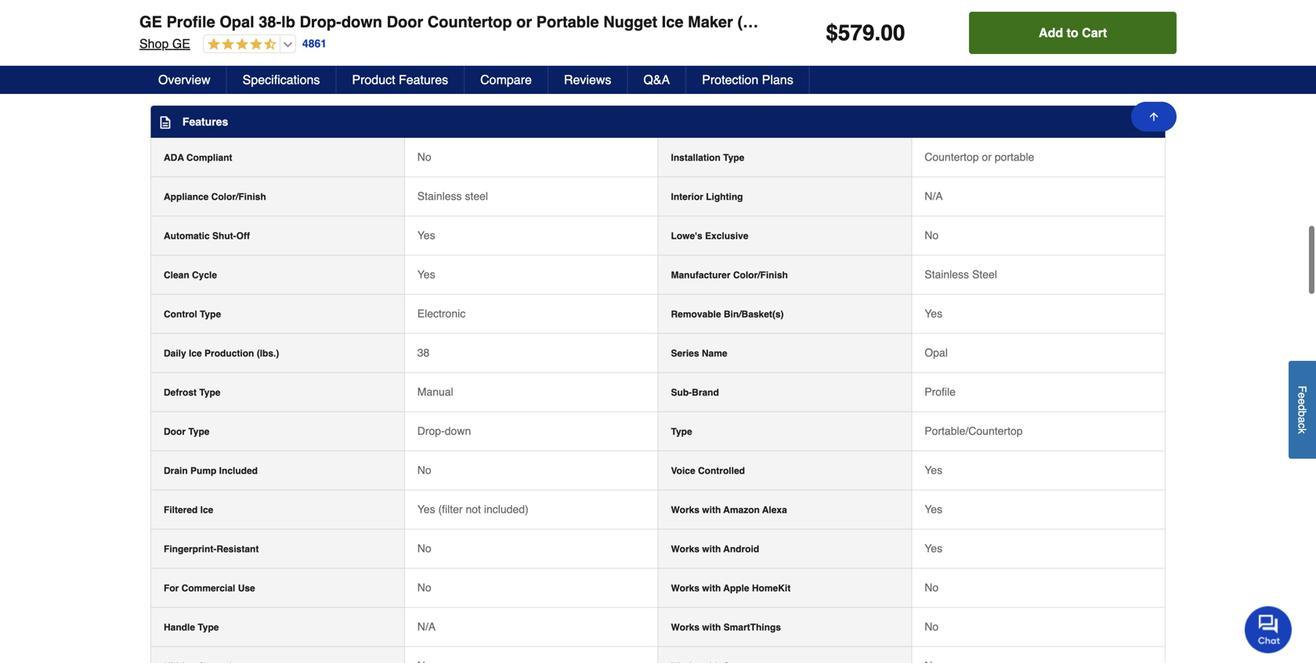 Task type: locate. For each thing, give the bounding box(es) containing it.
1 horizontal spatial n/a
[[925, 190, 943, 203]]

with left android
[[702, 544, 721, 555]]

stainless steel
[[925, 268, 997, 281]]

color/finish up off
[[211, 192, 266, 203]]

compliant
[[186, 152, 232, 163]]

with for amazon
[[702, 505, 721, 516]]

off
[[236, 231, 250, 242]]

ge up the shop
[[139, 13, 162, 31]]

stainless
[[417, 190, 462, 203], [925, 268, 969, 281]]

$ 579 . 00
[[826, 20, 905, 45]]

$
[[826, 20, 838, 45]]

drain pump included
[[164, 466, 258, 477]]

countertop up compare
[[428, 13, 512, 31]]

automatic shut-off
[[164, 231, 250, 242]]

handle
[[164, 623, 195, 634]]

ada compliant
[[164, 152, 232, 163]]

1 vertical spatial stainless
[[925, 268, 969, 281]]

product
[[352, 72, 395, 87]]

ada
[[164, 152, 184, 163]]

ge
[[139, 13, 162, 31], [172, 36, 190, 51]]

1 horizontal spatial down
[[445, 425, 471, 438]]

1 vertical spatial profile
[[925, 386, 956, 398]]

1 horizontal spatial countertop
[[925, 151, 979, 163]]

product features
[[352, 72, 448, 87]]

0 vertical spatial stainless
[[417, 190, 462, 203]]

1 vertical spatial down
[[445, 425, 471, 438]]

(stainless
[[738, 13, 812, 31]]

0 vertical spatial ge
[[139, 13, 162, 31]]

clean
[[164, 270, 189, 281]]

arrow up image
[[1148, 110, 1161, 123]]

1 vertical spatial features
[[183, 116, 228, 128]]

type for electronic
[[200, 309, 221, 320]]

drop- down manual
[[417, 425, 445, 438]]

1 horizontal spatial profile
[[925, 386, 956, 398]]

fingerprint-
[[164, 544, 217, 555]]

0 horizontal spatial (inches)
[[224, 10, 260, 21]]

included)
[[484, 503, 529, 516]]

1 vertical spatial color/finish
[[733, 270, 788, 281]]

(filter
[[438, 503, 463, 516]]

with left the smartthings
[[702, 623, 721, 634]]

ice
[[662, 13, 684, 31], [189, 348, 202, 359], [200, 505, 213, 516]]

e
[[1297, 393, 1309, 399], [1297, 399, 1309, 405]]

0 vertical spatial countertop
[[428, 13, 512, 31]]

type right defrost
[[199, 387, 221, 398]]

(inches) up 4.5 stars 'image' on the top of the page
[[224, 10, 260, 21]]

1 vertical spatial door
[[164, 427, 186, 438]]

0 horizontal spatial ge
[[139, 13, 162, 31]]

0 vertical spatial features
[[399, 72, 448, 87]]

1 (inches) from the left
[[224, 10, 260, 21]]

0 vertical spatial color/finish
[[211, 192, 266, 203]]

2 with from the top
[[702, 544, 721, 555]]

1 horizontal spatial drop-
[[417, 425, 445, 438]]

lb
[[281, 13, 295, 31]]

e up d
[[1297, 393, 1309, 399]]

1 vertical spatial opal
[[925, 347, 948, 359]]

removable bin/basket(s)
[[671, 309, 784, 320]]

0 horizontal spatial n/a
[[417, 621, 436, 634]]

0 horizontal spatial stainless
[[417, 190, 462, 203]]

handle type
[[164, 623, 219, 634]]

or left portable
[[516, 13, 532, 31]]

0 vertical spatial or
[[516, 13, 532, 31]]

f e e d b a c k button
[[1289, 361, 1317, 459]]

filtered
[[164, 505, 198, 516]]

lighting
[[706, 192, 743, 203]]

maximum
[[671, 10, 715, 21]]

countertop or portable
[[925, 151, 1035, 163]]

height right assembled
[[770, 10, 799, 21]]

0 horizontal spatial drop-
[[300, 13, 342, 31]]

add to cart
[[1039, 25, 1107, 40]]

1 horizontal spatial or
[[982, 151, 992, 163]]

0 vertical spatial opal
[[220, 13, 254, 31]]

works down "works with android"
[[671, 583, 700, 594]]

with left apple
[[702, 583, 721, 594]]

works for works with apple homekit
[[671, 583, 700, 594]]

ice right daily
[[189, 348, 202, 359]]

1 vertical spatial countertop
[[925, 151, 979, 163]]

or left portable on the right
[[982, 151, 992, 163]]

0 horizontal spatial opal
[[220, 13, 254, 31]]

type for n/a
[[198, 623, 219, 634]]

shut-
[[212, 231, 236, 242]]

works down works with apple homekit
[[671, 623, 700, 634]]

apple
[[724, 583, 750, 594]]

0 horizontal spatial profile
[[166, 13, 215, 31]]

q&a
[[644, 72, 670, 87]]

cycle
[[192, 270, 217, 281]]

f
[[1297, 386, 1309, 393]]

e up the b
[[1297, 399, 1309, 405]]

down up "product"
[[342, 13, 382, 31]]

compare
[[480, 72, 532, 87]]

profile
[[166, 13, 215, 31], [925, 386, 956, 398]]

door up drain
[[164, 427, 186, 438]]

height
[[770, 10, 799, 21], [214, 49, 244, 60]]

maximum assembled height (inches)
[[671, 10, 838, 21]]

features up compliant
[[183, 116, 228, 128]]

color/finish up bin/basket(s)
[[733, 270, 788, 281]]

1 horizontal spatial (inches)
[[801, 10, 838, 21]]

manual
[[417, 386, 453, 398]]

3 works from the top
[[671, 583, 700, 594]]

4861
[[302, 37, 327, 50]]

with left "amazon"
[[702, 505, 721, 516]]

1 vertical spatial ice
[[189, 348, 202, 359]]

defrost type
[[164, 387, 221, 398]]

38
[[417, 347, 430, 359]]

0 vertical spatial height
[[770, 10, 799, 21]]

1 horizontal spatial color/finish
[[733, 270, 788, 281]]

works down voice
[[671, 505, 700, 516]]

4 with from the top
[[702, 623, 721, 634]]

2 vertical spatial ice
[[200, 505, 213, 516]]

drain
[[164, 466, 188, 477]]

0 horizontal spatial down
[[342, 13, 382, 31]]

type right installation
[[723, 152, 745, 163]]

0 vertical spatial profile
[[166, 13, 215, 31]]

down down manual
[[445, 425, 471, 438]]

3 with from the top
[[702, 583, 721, 594]]

1 horizontal spatial features
[[399, 72, 448, 87]]

assembled
[[717, 10, 767, 21]]

2 e from the top
[[1297, 399, 1309, 405]]

drop- up 4861
[[300, 13, 342, 31]]

drop-down
[[417, 425, 471, 438]]

type down sub-
[[671, 427, 692, 438]]

(lbs.)
[[257, 348, 279, 359]]

down
[[342, 13, 382, 31], [445, 425, 471, 438]]

ge profile opal 38-lb drop-down door countertop or portable nugget ice maker (stainless steel)
[[139, 13, 859, 31]]

1 works from the top
[[671, 505, 700, 516]]

features
[[399, 72, 448, 87], [183, 116, 228, 128]]

works
[[671, 505, 700, 516], [671, 544, 700, 555], [671, 583, 700, 594], [671, 623, 700, 634]]

ice right filtered
[[200, 505, 213, 516]]

type right handle at the bottom left
[[198, 623, 219, 634]]

reviews
[[564, 72, 612, 87]]

1 vertical spatial ge
[[172, 36, 190, 51]]

1 horizontal spatial height
[[770, 10, 799, 21]]

0 horizontal spatial door
[[164, 427, 186, 438]]

type right control
[[200, 309, 221, 320]]

ge right the shop
[[172, 36, 190, 51]]

features right "product"
[[399, 72, 448, 87]]

4 works from the top
[[671, 623, 700, 634]]

daily ice production (lbs.)
[[164, 348, 279, 359]]

ice left maker
[[662, 13, 684, 31]]

c
[[1297, 423, 1309, 429]]

1 vertical spatial height
[[214, 49, 244, 60]]

1 horizontal spatial stainless
[[925, 268, 969, 281]]

profile up 'portable/countertop' at the right of page
[[925, 386, 956, 398]]

0 vertical spatial ice
[[662, 13, 684, 31]]

with
[[702, 505, 721, 516], [702, 544, 721, 555], [702, 583, 721, 594], [702, 623, 721, 634]]

1 horizontal spatial door
[[387, 13, 423, 31]]

alexa
[[762, 505, 787, 516]]

1 e from the top
[[1297, 393, 1309, 399]]

0 horizontal spatial features
[[183, 116, 228, 128]]

bin/basket(s)
[[724, 309, 784, 320]]

compare button
[[465, 66, 548, 94]]

automatic
[[164, 231, 210, 242]]

type up pump
[[188, 427, 210, 438]]

height right the adjustable
[[214, 49, 244, 60]]

width
[[195, 10, 221, 21]]

works left android
[[671, 544, 700, 555]]

profile up the adjustable
[[166, 13, 215, 31]]

cart
[[1082, 25, 1107, 40]]

not
[[466, 503, 481, 516]]

countertop left portable on the right
[[925, 151, 979, 163]]

chat invite button image
[[1245, 606, 1293, 654]]

door up product features
[[387, 13, 423, 31]]

or
[[516, 13, 532, 31], [982, 151, 992, 163]]

2 works from the top
[[671, 544, 700, 555]]

1 vertical spatial drop-
[[417, 425, 445, 438]]

ice for 38
[[189, 348, 202, 359]]

0 horizontal spatial color/finish
[[211, 192, 266, 203]]

1 with from the top
[[702, 505, 721, 516]]

notes image
[[159, 117, 172, 129]]

commercial
[[182, 583, 235, 594]]

1 vertical spatial or
[[982, 151, 992, 163]]

(inches) left 579
[[801, 10, 838, 21]]

0 horizontal spatial height
[[214, 49, 244, 60]]



Task type: vqa. For each thing, say whether or not it's contained in the screenshot.
the a
yes



Task type: describe. For each thing, give the bounding box(es) containing it.
0 horizontal spatial countertop
[[428, 13, 512, 31]]

4.5 stars image
[[204, 38, 277, 52]]

1 horizontal spatial ge
[[172, 36, 190, 51]]

pump
[[190, 466, 217, 477]]

2 (inches) from the left
[[801, 10, 838, 21]]

q&a button
[[628, 66, 687, 94]]

.
[[875, 20, 881, 45]]

maker
[[688, 13, 733, 31]]

add to cart button
[[970, 12, 1177, 54]]

portable
[[537, 13, 599, 31]]

protection
[[702, 72, 759, 87]]

with for apple
[[702, 583, 721, 594]]

0 vertical spatial down
[[342, 13, 382, 31]]

voice
[[671, 466, 696, 477]]

works for works with smartthings
[[671, 623, 700, 634]]

smartthings
[[724, 623, 781, 634]]

installation
[[671, 152, 721, 163]]

works for works with amazon alexa
[[671, 505, 700, 516]]

series name
[[671, 348, 728, 359]]

a
[[1297, 417, 1309, 423]]

production
[[205, 348, 254, 359]]

name
[[702, 348, 728, 359]]

13.43
[[417, 8, 445, 21]]

0 horizontal spatial or
[[516, 13, 532, 31]]

stainless steel
[[417, 190, 488, 203]]

steel
[[465, 190, 488, 203]]

b
[[1297, 411, 1309, 417]]

control
[[164, 309, 197, 320]]

type for drop-down
[[188, 427, 210, 438]]

sub-
[[671, 387, 692, 398]]

overview button
[[143, 66, 227, 94]]

ice for yes (filter not included)
[[200, 505, 213, 516]]

protection plans button
[[687, 66, 810, 94]]

actual width (inches)
[[164, 10, 260, 21]]

sub-brand
[[671, 387, 719, 398]]

shop ge
[[139, 36, 190, 51]]

series
[[671, 348, 699, 359]]

reviews button
[[548, 66, 628, 94]]

stainless for stainless steel
[[925, 268, 969, 281]]

filtered ice
[[164, 505, 213, 516]]

control type
[[164, 309, 221, 320]]

features inside button
[[399, 72, 448, 87]]

stainless for stainless steel
[[417, 190, 462, 203]]

38-
[[259, 13, 281, 31]]

manufacturer color/finish
[[671, 270, 788, 281]]

adjustable height
[[164, 49, 244, 60]]

add
[[1039, 25, 1064, 40]]

actual
[[164, 10, 193, 21]]

shop
[[139, 36, 169, 51]]

00
[[881, 20, 905, 45]]

steel
[[972, 268, 997, 281]]

works for works with android
[[671, 544, 700, 555]]

for
[[164, 583, 179, 594]]

interior lighting
[[671, 192, 743, 203]]

exclusive
[[705, 231, 749, 242]]

door type
[[164, 427, 210, 438]]

product features button
[[336, 66, 465, 94]]

amazon
[[724, 505, 760, 516]]

lowe's exclusive
[[671, 231, 749, 242]]

overview
[[158, 72, 211, 87]]

1 horizontal spatial opal
[[925, 347, 948, 359]]

included
[[219, 466, 258, 477]]

android
[[724, 544, 759, 555]]

type for manual
[[199, 387, 221, 398]]

plans
[[762, 72, 794, 87]]

specifications button
[[227, 66, 336, 94]]

homekit
[[752, 583, 791, 594]]

0 vertical spatial door
[[387, 13, 423, 31]]

d
[[1297, 405, 1309, 411]]

lowe's
[[671, 231, 703, 242]]

k
[[1297, 429, 1309, 434]]

with for smartthings
[[702, 623, 721, 634]]

resistant
[[217, 544, 259, 555]]

0 vertical spatial n/a
[[925, 190, 943, 203]]

appliance
[[164, 192, 209, 203]]

color/finish for appliance color/finish
[[211, 192, 266, 203]]

protection plans
[[702, 72, 794, 87]]

clean cycle
[[164, 270, 217, 281]]

manufacturer
[[671, 270, 731, 281]]

works with apple homekit
[[671, 583, 791, 594]]

portable
[[995, 151, 1035, 163]]

nugget
[[604, 13, 658, 31]]

portable/countertop
[[925, 425, 1023, 438]]

to
[[1067, 25, 1079, 40]]

1 vertical spatial n/a
[[417, 621, 436, 634]]

defrost
[[164, 387, 197, 398]]

fingerprint-resistant
[[164, 544, 259, 555]]

with for android
[[702, 544, 721, 555]]

f e e d b a c k
[[1297, 386, 1309, 434]]

specifications
[[243, 72, 320, 87]]

removable
[[671, 309, 721, 320]]

installation type
[[671, 152, 745, 163]]

adjustable
[[164, 49, 212, 60]]

appliance color/finish
[[164, 192, 266, 203]]

color/finish for manufacturer color/finish
[[733, 270, 788, 281]]

for commercial use
[[164, 583, 255, 594]]

579
[[838, 20, 875, 45]]

works with smartthings
[[671, 623, 781, 634]]

0 vertical spatial drop-
[[300, 13, 342, 31]]



